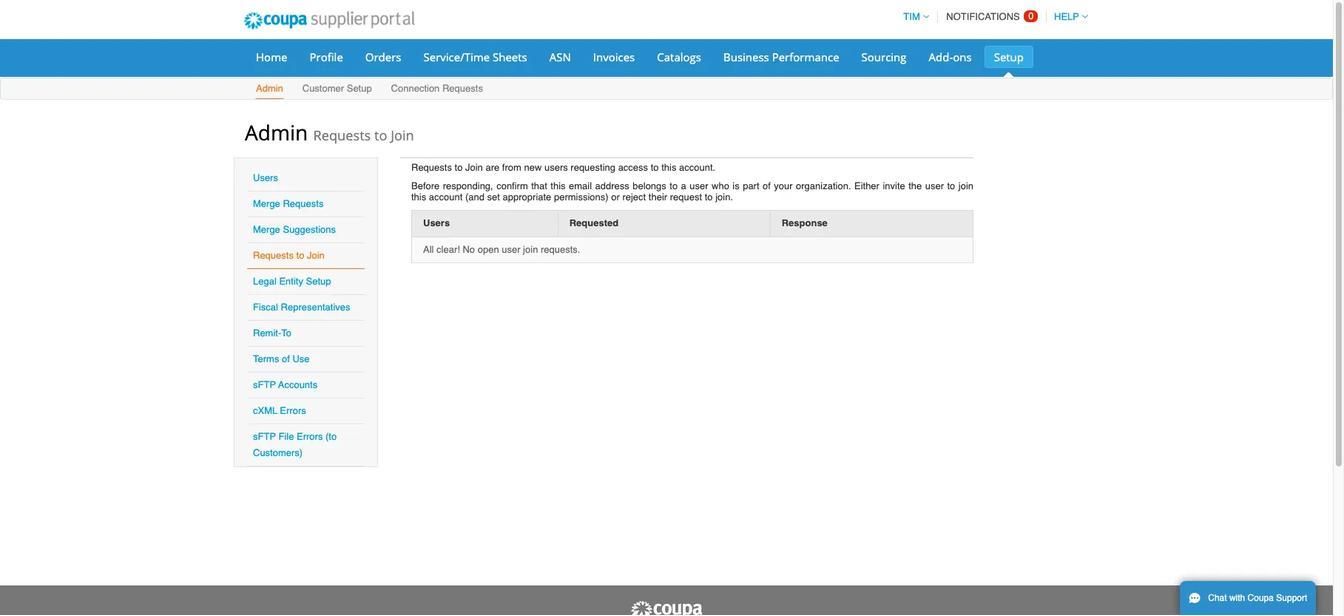 Task type: vqa. For each thing, say whether or not it's contained in the screenshot.
tab list at the top
no



Task type: locate. For each thing, give the bounding box(es) containing it.
home
[[256, 50, 287, 64]]

part
[[743, 180, 759, 192]]

users up merge requests
[[253, 172, 278, 183]]

errors left (to
[[297, 431, 323, 442]]

open
[[478, 244, 499, 255]]

user
[[690, 180, 708, 192], [925, 180, 944, 192], [502, 244, 520, 255]]

1 vertical spatial users
[[423, 217, 450, 229]]

of right part
[[763, 180, 771, 192]]

responding,
[[443, 180, 493, 192]]

2 horizontal spatial join
[[465, 162, 483, 173]]

join left requests.
[[523, 244, 538, 255]]

profile link
[[300, 46, 353, 68]]

requests up legal
[[253, 250, 294, 261]]

account
[[429, 192, 463, 203]]

confirm
[[496, 180, 528, 192]]

admin for admin
[[256, 83, 283, 94]]

requests inside connection requests link
[[442, 83, 483, 94]]

requests
[[442, 83, 483, 94], [313, 126, 371, 144], [411, 162, 452, 173], [283, 198, 324, 209], [253, 250, 294, 261]]

add-ons
[[929, 50, 972, 64]]

customer setup link
[[302, 80, 373, 99]]

all clear! no open user join requests.
[[423, 244, 580, 255]]

join down connection
[[391, 126, 414, 144]]

all
[[423, 244, 434, 255]]

service/time sheets link
[[414, 46, 537, 68]]

0 horizontal spatial setup
[[306, 276, 331, 287]]

join down the suggestions
[[307, 250, 325, 261]]

merge for merge suggestions
[[253, 224, 280, 235]]

1 horizontal spatial user
[[690, 180, 708, 192]]

connection requests link
[[390, 80, 484, 99]]

your
[[774, 180, 793, 192]]

performance
[[772, 50, 839, 64]]

0 vertical spatial coupa supplier portal image
[[234, 2, 424, 39]]

0
[[1028, 10, 1034, 21]]

0 vertical spatial users
[[253, 172, 278, 183]]

ons
[[953, 50, 972, 64]]

1 vertical spatial of
[[282, 354, 290, 365]]

requests down service/time
[[442, 83, 483, 94]]

merge down users link
[[253, 198, 280, 209]]

this left account
[[411, 192, 426, 203]]

reject
[[622, 192, 646, 203]]

invite
[[883, 180, 905, 192]]

1 vertical spatial admin
[[245, 118, 308, 146]]

sftp
[[253, 379, 276, 391], [253, 431, 276, 442]]

0 horizontal spatial join
[[307, 250, 325, 261]]

before
[[411, 180, 440, 192]]

admin down admin link
[[245, 118, 308, 146]]

1 vertical spatial errors
[[297, 431, 323, 442]]

0 vertical spatial join
[[391, 126, 414, 144]]

0 vertical spatial sftp
[[253, 379, 276, 391]]

requests up the suggestions
[[283, 198, 324, 209]]

1 horizontal spatial setup
[[347, 83, 372, 94]]

join for requests to join are from new users requesting access to this account. before responding, confirm that this email address belongs to a user who is part of your organization. either invite the user to join this account (and set appropriate permissions) or reject their request to join.
[[465, 162, 483, 173]]

1 horizontal spatial join
[[391, 126, 414, 144]]

chat with coupa support button
[[1180, 581, 1316, 615]]

join left are
[[465, 162, 483, 173]]

notifications
[[946, 11, 1020, 22]]

sftp file errors (to customers)
[[253, 431, 337, 459]]

requests up "before" in the top left of the page
[[411, 162, 452, 173]]

this up belongs
[[661, 162, 676, 173]]

requests down customer setup link
[[313, 126, 371, 144]]

setup down notifications 0
[[994, 50, 1024, 64]]

1 vertical spatial merge
[[253, 224, 280, 235]]

terms
[[253, 354, 279, 365]]

requests to join link
[[253, 250, 325, 261]]

the
[[909, 180, 922, 192]]

join inside admin requests to join
[[391, 126, 414, 144]]

sftp up customers)
[[253, 431, 276, 442]]

setup right the customer
[[347, 83, 372, 94]]

merge suggestions
[[253, 224, 336, 235]]

1 vertical spatial join
[[523, 244, 538, 255]]

1 sftp from the top
[[253, 379, 276, 391]]

errors
[[280, 405, 306, 416], [297, 431, 323, 442]]

customer
[[302, 83, 344, 94]]

1 merge from the top
[[253, 198, 280, 209]]

tim link
[[897, 11, 929, 22]]

1 horizontal spatial of
[[763, 180, 771, 192]]

0 vertical spatial join
[[958, 180, 973, 192]]

that
[[531, 180, 547, 192]]

errors inside sftp file errors (to customers)
[[297, 431, 323, 442]]

remit-to link
[[253, 328, 291, 339]]

entity
[[279, 276, 303, 287]]

requests.
[[541, 244, 580, 255]]

2 sftp from the top
[[253, 431, 276, 442]]

user right the on the top of page
[[925, 180, 944, 192]]

0 vertical spatial admin
[[256, 83, 283, 94]]

setup up representatives
[[306, 276, 331, 287]]

admin down home
[[256, 83, 283, 94]]

business
[[723, 50, 769, 64]]

2 merge from the top
[[253, 224, 280, 235]]

to
[[281, 328, 291, 339]]

0 vertical spatial merge
[[253, 198, 280, 209]]

coupa supplier portal image
[[234, 2, 424, 39], [630, 601, 703, 615]]

this
[[661, 162, 676, 173], [551, 180, 566, 192], [411, 192, 426, 203]]

0 vertical spatial of
[[763, 180, 771, 192]]

sftp up cxml
[[253, 379, 276, 391]]

cxml errors
[[253, 405, 306, 416]]

requests inside requests to join are from new users requesting access to this account. before responding, confirm that this email address belongs to a user who is part of your organization. either invite the user to join this account (and set appropriate permissions) or reject their request to join.
[[411, 162, 452, 173]]

use
[[293, 354, 310, 365]]

fiscal
[[253, 302, 278, 313]]

0 horizontal spatial coupa supplier portal image
[[234, 2, 424, 39]]

email
[[569, 180, 592, 192]]

join
[[958, 180, 973, 192], [523, 244, 538, 255]]

navigation
[[897, 2, 1088, 31]]

legal entity setup
[[253, 276, 331, 287]]

users down account
[[423, 217, 450, 229]]

invoices
[[593, 50, 635, 64]]

user right a
[[690, 180, 708, 192]]

sftp file errors (to customers) link
[[253, 431, 337, 459]]

help
[[1054, 11, 1079, 22]]

1 vertical spatial join
[[465, 162, 483, 173]]

service/time sheets
[[424, 50, 527, 64]]

setup
[[994, 50, 1024, 64], [347, 83, 372, 94], [306, 276, 331, 287]]

setup link
[[984, 46, 1033, 68]]

fiscal representatives
[[253, 302, 350, 313]]

join inside requests to join are from new users requesting access to this account. before responding, confirm that this email address belongs to a user who is part of your organization. either invite the user to join this account (and set appropriate permissions) or reject their request to join.
[[958, 180, 973, 192]]

0 horizontal spatial users
[[253, 172, 278, 183]]

terms of use link
[[253, 354, 310, 365]]

user right open
[[502, 244, 520, 255]]

sftp inside sftp file errors (to customers)
[[253, 431, 276, 442]]

1 vertical spatial sftp
[[253, 431, 276, 442]]

merge down merge requests
[[253, 224, 280, 235]]

this down users
[[551, 180, 566, 192]]

admin
[[256, 83, 283, 94], [245, 118, 308, 146]]

requests inside admin requests to join
[[313, 126, 371, 144]]

of left use
[[282, 354, 290, 365]]

join right the on the top of page
[[958, 180, 973, 192]]

legal
[[253, 276, 277, 287]]

of inside requests to join are from new users requesting access to this account. before responding, confirm that this email address belongs to a user who is part of your organization. either invite the user to join this account (and set appropriate permissions) or reject their request to join.
[[763, 180, 771, 192]]

1 horizontal spatial coupa supplier portal image
[[630, 601, 703, 615]]

request
[[670, 192, 702, 203]]

2 horizontal spatial setup
[[994, 50, 1024, 64]]

join inside requests to join are from new users requesting access to this account. before responding, confirm that this email address belongs to a user who is part of your organization. either invite the user to join this account (and set appropriate permissions) or reject their request to join.
[[465, 162, 483, 173]]

1 horizontal spatial users
[[423, 217, 450, 229]]

sourcing link
[[852, 46, 916, 68]]

1 horizontal spatial join
[[958, 180, 973, 192]]

chat
[[1208, 593, 1227, 604]]

errors down "accounts"
[[280, 405, 306, 416]]

2 vertical spatial join
[[307, 250, 325, 261]]

requests for admin
[[313, 126, 371, 144]]



Task type: describe. For each thing, give the bounding box(es) containing it.
home link
[[246, 46, 297, 68]]

asn link
[[540, 46, 581, 68]]

sftp accounts
[[253, 379, 317, 391]]

remit-to
[[253, 328, 291, 339]]

add-ons link
[[919, 46, 981, 68]]

customers)
[[253, 448, 303, 459]]

asn
[[549, 50, 571, 64]]

navigation containing notifications 0
[[897, 2, 1088, 31]]

help link
[[1047, 11, 1088, 22]]

(and
[[465, 192, 485, 203]]

requests for connection
[[442, 83, 483, 94]]

requests to join
[[253, 250, 325, 261]]

join.
[[715, 192, 733, 203]]

0 horizontal spatial user
[[502, 244, 520, 255]]

or
[[611, 192, 620, 203]]

requests to join are from new users requesting access to this account. before responding, confirm that this email address belongs to a user who is part of your organization. either invite the user to join this account (and set appropriate permissions) or reject their request to join.
[[411, 162, 973, 203]]

0 horizontal spatial join
[[523, 244, 538, 255]]

from
[[502, 162, 521, 173]]

address
[[595, 180, 629, 192]]

merge requests link
[[253, 198, 324, 209]]

1 horizontal spatial this
[[551, 180, 566, 192]]

invoices link
[[583, 46, 645, 68]]

appropriate
[[503, 192, 551, 203]]

support
[[1276, 593, 1307, 604]]

2 vertical spatial setup
[[306, 276, 331, 287]]

file
[[278, 431, 294, 442]]

admin link
[[255, 80, 284, 99]]

with
[[1229, 593, 1245, 604]]

1 vertical spatial setup
[[347, 83, 372, 94]]

notifications 0
[[946, 10, 1034, 22]]

requested
[[569, 217, 619, 229]]

1 vertical spatial coupa supplier portal image
[[630, 601, 703, 615]]

access
[[618, 162, 648, 173]]

0 horizontal spatial of
[[282, 354, 290, 365]]

sftp for sftp accounts
[[253, 379, 276, 391]]

sftp for sftp file errors (to customers)
[[253, 431, 276, 442]]

2 horizontal spatial this
[[661, 162, 676, 173]]

either
[[854, 180, 879, 192]]

merge suggestions link
[[253, 224, 336, 235]]

0 vertical spatial errors
[[280, 405, 306, 416]]

account.
[[679, 162, 715, 173]]

a
[[681, 180, 686, 192]]

requests for merge
[[283, 198, 324, 209]]

catalogs link
[[647, 46, 711, 68]]

orders
[[365, 50, 401, 64]]

remit-
[[253, 328, 281, 339]]

profile
[[310, 50, 343, 64]]

cxml errors link
[[253, 405, 306, 416]]

customer setup
[[302, 83, 372, 94]]

merge requests
[[253, 198, 324, 209]]

business performance link
[[714, 46, 849, 68]]

2 horizontal spatial user
[[925, 180, 944, 192]]

join for requests to join
[[307, 250, 325, 261]]

coupa
[[1248, 593, 1274, 604]]

is
[[733, 180, 740, 192]]

new
[[524, 162, 542, 173]]

requesting
[[571, 162, 615, 173]]

chat with coupa support
[[1208, 593, 1307, 604]]

no
[[463, 244, 475, 255]]

response
[[782, 217, 828, 229]]

representatives
[[281, 302, 350, 313]]

are
[[486, 162, 499, 173]]

sheets
[[493, 50, 527, 64]]

cxml
[[253, 405, 277, 416]]

orders link
[[356, 46, 411, 68]]

accounts
[[278, 379, 317, 391]]

0 vertical spatial setup
[[994, 50, 1024, 64]]

add-
[[929, 50, 953, 64]]

legal entity setup link
[[253, 276, 331, 287]]

set
[[487, 192, 500, 203]]

to inside admin requests to join
[[374, 126, 387, 144]]

0 horizontal spatial this
[[411, 192, 426, 203]]

their
[[649, 192, 667, 203]]

admin for admin requests to join
[[245, 118, 308, 146]]

who
[[712, 180, 729, 192]]

users
[[544, 162, 568, 173]]

connection
[[391, 83, 440, 94]]

clear!
[[436, 244, 460, 255]]

terms of use
[[253, 354, 310, 365]]

fiscal representatives link
[[253, 302, 350, 313]]

merge for merge requests
[[253, 198, 280, 209]]

users link
[[253, 172, 278, 183]]

catalogs
[[657, 50, 701, 64]]

organization.
[[796, 180, 851, 192]]

connection requests
[[391, 83, 483, 94]]

sftp accounts link
[[253, 379, 317, 391]]

belongs
[[633, 180, 666, 192]]



